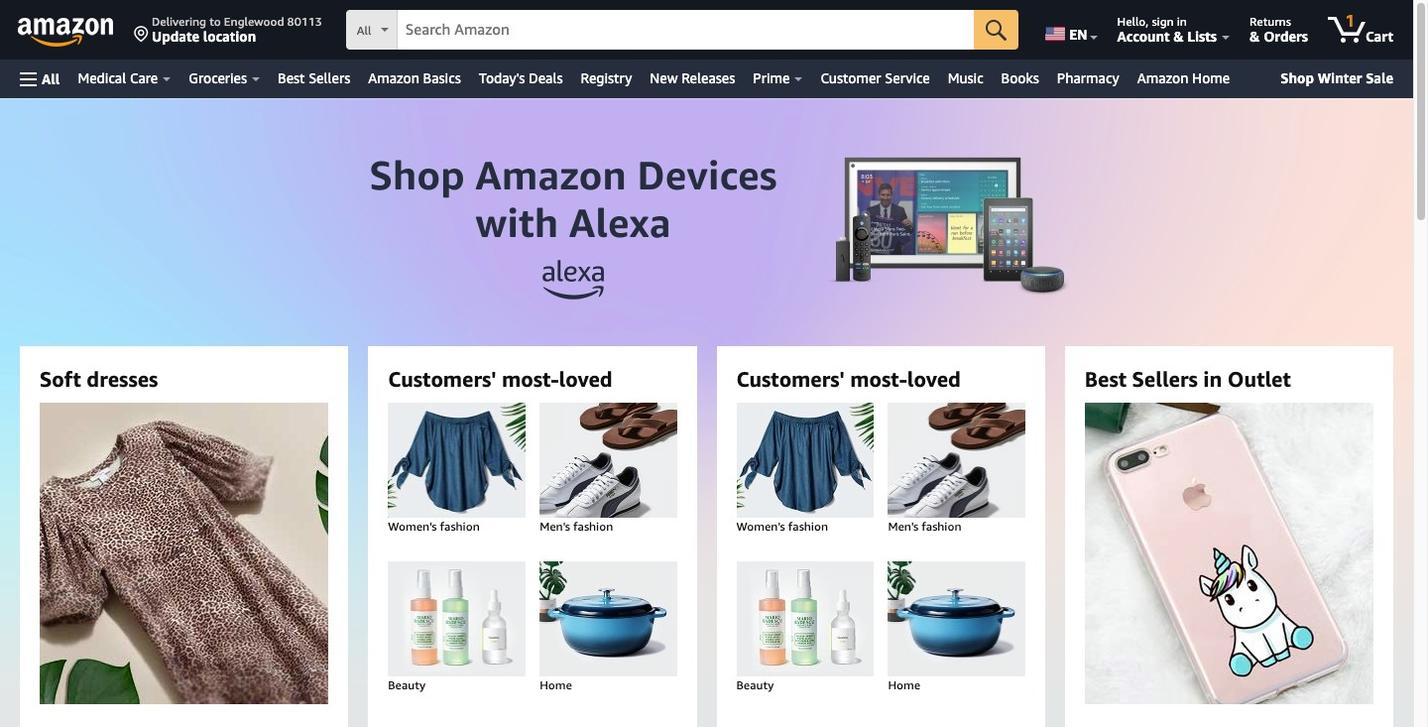 Task type: vqa. For each thing, say whether or not it's contained in the screenshot.
right Save
no



Task type: locate. For each thing, give the bounding box(es) containing it.
shop
[[1281, 69, 1315, 86]]

1 men's fashion image from the left
[[516, 403, 701, 518]]

home image
[[516, 562, 701, 677], [865, 562, 1049, 677]]

to
[[209, 14, 221, 29]]

1 horizontal spatial customers'
[[737, 367, 845, 392]]

delivering
[[152, 14, 206, 29]]

sellers for best sellers
[[309, 69, 350, 86]]

men's fashion link
[[516, 403, 701, 554], [865, 403, 1049, 554]]

2 loved from the left
[[908, 367, 961, 392]]

1 horizontal spatial men's fashion link
[[865, 403, 1049, 554]]

women's
[[388, 519, 437, 534], [737, 519, 786, 534]]

in
[[1178, 14, 1188, 29], [1204, 367, 1223, 392]]

main content containing soft dresses
[[0, 98, 1418, 727]]

& left orders on the top of the page
[[1250, 28, 1261, 45]]

shop winter sale link
[[1273, 65, 1402, 91]]

amazon
[[368, 69, 420, 86], [1138, 69, 1189, 86]]

best sellers
[[278, 69, 350, 86]]

1 horizontal spatial men's fashion
[[888, 519, 962, 534]]

all button
[[11, 60, 69, 98]]

music link
[[939, 64, 993, 92]]

sellers down 80113
[[309, 69, 350, 86]]

cart
[[1366, 28, 1394, 45]]

0 vertical spatial sellers
[[309, 69, 350, 86]]

best for best sellers
[[278, 69, 305, 86]]

in left outlet
[[1204, 367, 1223, 392]]

best sellers link
[[269, 64, 359, 92]]

0 vertical spatial in
[[1178, 14, 1188, 29]]

1 amazon from the left
[[368, 69, 420, 86]]

0 horizontal spatial best
[[278, 69, 305, 86]]

all
[[357, 23, 371, 38], [42, 70, 60, 87]]

0 horizontal spatial customers' most-loved
[[388, 367, 613, 392]]

sellers inside navigation 'navigation'
[[309, 69, 350, 86]]

0 horizontal spatial home image
[[516, 562, 701, 677]]

2 women's from the left
[[737, 519, 786, 534]]

releases
[[682, 69, 735, 86]]

men's fashion
[[540, 519, 613, 534], [888, 519, 962, 534]]

1 women's fashion link from the left
[[365, 403, 549, 554]]

0 horizontal spatial most-
[[502, 367, 559, 392]]

loved
[[559, 367, 613, 392], [908, 367, 961, 392]]

loved for 2nd the home image from the right men's fashion image women's fashion link
[[559, 367, 613, 392]]

music
[[948, 69, 984, 86]]

men's
[[540, 519, 570, 534], [888, 519, 919, 534]]

shop winter sale
[[1281, 69, 1394, 86]]

in right the sign
[[1178, 14, 1188, 29]]

1 men's fashion from the left
[[540, 519, 613, 534]]

care
[[130, 69, 158, 86]]

main content
[[0, 98, 1418, 727]]

sellers inside main content
[[1133, 367, 1198, 392]]

2 men's fashion link from the left
[[865, 403, 1049, 554]]

women's fashion
[[388, 519, 480, 534], [737, 519, 828, 534]]

0 horizontal spatial customers'
[[388, 367, 497, 392]]

1 vertical spatial best
[[1085, 367, 1127, 392]]

customers' for 2nd the home image from the right men's fashion image
[[388, 367, 497, 392]]

none submit inside 'all' search box
[[974, 10, 1019, 50]]

2 beauty image from the left
[[713, 562, 897, 677]]

1 horizontal spatial sellers
[[1133, 367, 1198, 392]]

0 horizontal spatial women's fashion
[[388, 519, 480, 534]]

deals
[[529, 69, 563, 86]]

1 most- from the left
[[502, 367, 559, 392]]

1 horizontal spatial men's
[[888, 519, 919, 534]]

best
[[278, 69, 305, 86], [1085, 367, 1127, 392]]

0 horizontal spatial men's
[[540, 519, 570, 534]]

amazon basics link
[[359, 64, 470, 92]]

2 men's fashion image from the left
[[865, 403, 1049, 518]]

amazon down account & lists
[[1138, 69, 1189, 86]]

1 horizontal spatial in
[[1204, 367, 1223, 392]]

today's
[[479, 69, 525, 86]]

& for returns
[[1250, 28, 1261, 45]]

2 horizontal spatial home
[[1193, 69, 1231, 86]]

1 beauty from the left
[[388, 678, 426, 693]]

4 fashion from the left
[[922, 519, 962, 534]]

customers' most-loved
[[388, 367, 613, 392], [737, 367, 961, 392]]

0 horizontal spatial women's
[[388, 519, 437, 534]]

amazon image
[[18, 18, 114, 48]]

2 customers' most-loved from the left
[[737, 367, 961, 392]]

amazon basics
[[368, 69, 461, 86]]

0 horizontal spatial men's fashion image
[[516, 403, 701, 518]]

1 horizontal spatial customers' most-loved
[[737, 367, 961, 392]]

hello,
[[1118, 14, 1149, 29]]

home
[[1193, 69, 1231, 86], [540, 678, 572, 693], [888, 678, 921, 693]]

None submit
[[974, 10, 1019, 50]]

men's fashion image
[[516, 403, 701, 518], [865, 403, 1049, 518]]

1 beauty image from the left
[[365, 562, 549, 677]]

amazon for amazon basics
[[368, 69, 420, 86]]

all down amazon "image"
[[42, 70, 60, 87]]

1 horizontal spatial women's fashion image
[[713, 403, 897, 518]]

customer service
[[821, 69, 930, 86]]

home link for men's fashion image for first the home image from the right
[[865, 562, 1049, 712]]

most- for 2nd the home image from the right men's fashion image
[[502, 367, 559, 392]]

& inside returns & orders
[[1250, 28, 1261, 45]]

dresses
[[87, 367, 158, 392]]

2 men's fashion from the left
[[888, 519, 962, 534]]

home link for 2nd the home image from the right men's fashion image
[[516, 562, 701, 712]]

1 horizontal spatial home image
[[865, 562, 1049, 677]]

today's deals link
[[470, 64, 572, 92]]

2 most- from the left
[[851, 367, 908, 392]]

1 & from the left
[[1174, 28, 1184, 45]]

1 horizontal spatial loved
[[908, 367, 961, 392]]

0 vertical spatial best
[[278, 69, 305, 86]]

0 horizontal spatial beauty
[[388, 678, 426, 693]]

1 horizontal spatial women's fashion link
[[713, 403, 897, 554]]

women's fashion link
[[365, 403, 549, 554], [713, 403, 897, 554]]

customers'
[[388, 367, 497, 392], [737, 367, 845, 392]]

registry link
[[572, 64, 641, 92]]

1 men's from the left
[[540, 519, 570, 534]]

loved for men's fashion image for first the home image from the right women's fashion link
[[908, 367, 961, 392]]

1 customers' from the left
[[388, 367, 497, 392]]

outlet
[[1228, 367, 1292, 392]]

beauty
[[388, 678, 426, 693], [737, 678, 774, 693]]

make every day your softest image
[[0, 403, 372, 704]]

0 horizontal spatial women's fashion link
[[365, 403, 549, 554]]

1 horizontal spatial men's fashion image
[[865, 403, 1049, 518]]

beauty link for 2nd the home image from the right
[[365, 562, 549, 712]]

2 beauty link from the left
[[713, 562, 897, 712]]

all right 80113
[[357, 23, 371, 38]]

women's fashion link for 2nd the home image from the right men's fashion image
[[365, 403, 549, 554]]

1 vertical spatial all
[[42, 70, 60, 87]]

1 vertical spatial sellers
[[1133, 367, 1198, 392]]

1 loved from the left
[[559, 367, 613, 392]]

in for sign
[[1178, 14, 1188, 29]]

women's fashion image for men's fashion link corresponding to 2nd the home image from the right
[[365, 403, 549, 518]]

medical care link
[[69, 64, 180, 92]]

sellers left outlet
[[1133, 367, 1198, 392]]

0 horizontal spatial beauty image
[[365, 562, 549, 677]]

beauty image
[[365, 562, 549, 677], [713, 562, 897, 677]]

women's for 2nd the home image from the right men's fashion image
[[388, 519, 437, 534]]

1 men's fashion link from the left
[[516, 403, 701, 554]]

1 vertical spatial in
[[1204, 367, 1223, 392]]

2 women's fashion image from the left
[[713, 403, 897, 518]]

sellers
[[309, 69, 350, 86], [1133, 367, 1198, 392]]

1 beauty link from the left
[[365, 562, 549, 712]]

1 horizontal spatial best
[[1085, 367, 1127, 392]]

1 home link from the left
[[516, 562, 701, 712]]

& left lists
[[1174, 28, 1184, 45]]

basics
[[423, 69, 461, 86]]

amazon home link
[[1129, 64, 1239, 92]]

registry
[[581, 69, 632, 86]]

winter
[[1318, 69, 1363, 86]]

books link
[[993, 64, 1049, 92]]

1 women's fashion image from the left
[[365, 403, 549, 518]]

new releases link
[[641, 64, 744, 92]]

&
[[1174, 28, 1184, 45], [1250, 28, 1261, 45]]

women's for men's fashion image for first the home image from the right
[[737, 519, 786, 534]]

1 horizontal spatial beauty link
[[713, 562, 897, 712]]

1 horizontal spatial beauty
[[737, 678, 774, 693]]

fashion for 2nd the home image from the right men's fashion image
[[574, 519, 613, 534]]

2 customers' from the left
[[737, 367, 845, 392]]

women's fashion image
[[365, 403, 549, 518], [713, 403, 897, 518]]

account
[[1118, 28, 1170, 45]]

0 vertical spatial all
[[357, 23, 371, 38]]

fashion for men's fashion image for first the home image from the right
[[922, 519, 962, 534]]

0 horizontal spatial all
[[42, 70, 60, 87]]

1 horizontal spatial amazon
[[1138, 69, 1189, 86]]

1 horizontal spatial &
[[1250, 28, 1261, 45]]

0 horizontal spatial amazon
[[368, 69, 420, 86]]

beauty link for first the home image from the right
[[713, 562, 897, 712]]

today's deals
[[479, 69, 563, 86]]

amazon left basics
[[368, 69, 420, 86]]

1 women's from the left
[[388, 519, 437, 534]]

women's fashion for 2nd the home image from the right men's fashion image
[[388, 519, 480, 534]]

0 horizontal spatial home link
[[516, 562, 701, 712]]

englewood
[[224, 14, 284, 29]]

1 horizontal spatial women's fashion
[[737, 519, 828, 534]]

1 horizontal spatial most-
[[851, 367, 908, 392]]

fashion
[[440, 519, 480, 534], [574, 519, 613, 534], [789, 519, 828, 534], [922, 519, 962, 534]]

home link
[[516, 562, 701, 712], [865, 562, 1049, 712]]

1 women's fashion from the left
[[388, 519, 480, 534]]

2 home link from the left
[[865, 562, 1049, 712]]

delivering to englewood 80113 update location
[[152, 14, 322, 45]]

2 amazon from the left
[[1138, 69, 1189, 86]]

1 horizontal spatial women's
[[737, 519, 786, 534]]

customers' for men's fashion image for first the home image from the right
[[737, 367, 845, 392]]

prime link
[[744, 64, 812, 92]]

1 fashion from the left
[[440, 519, 480, 534]]

2 women's fashion from the left
[[737, 519, 828, 534]]

2 men's from the left
[[888, 519, 919, 534]]

1 horizontal spatial home link
[[865, 562, 1049, 712]]

1 horizontal spatial beauty image
[[713, 562, 897, 677]]

0 horizontal spatial sellers
[[309, 69, 350, 86]]

2 & from the left
[[1250, 28, 1261, 45]]

2 fashion from the left
[[574, 519, 613, 534]]

0 horizontal spatial men's fashion
[[540, 519, 613, 534]]

beauty link
[[365, 562, 549, 712], [713, 562, 897, 712]]

2 home image from the left
[[865, 562, 1049, 677]]

1 horizontal spatial home
[[888, 678, 921, 693]]

0 horizontal spatial women's fashion image
[[365, 403, 549, 518]]

best inside navigation 'navigation'
[[278, 69, 305, 86]]

men's fashion link for 2nd the home image from the right
[[516, 403, 701, 554]]

0 horizontal spatial in
[[1178, 14, 1188, 29]]

most-
[[502, 367, 559, 392], [851, 367, 908, 392]]

3 fashion from the left
[[789, 519, 828, 534]]

0 horizontal spatial men's fashion link
[[516, 403, 701, 554]]

best for best sellers in outlet
[[1085, 367, 1127, 392]]

0 horizontal spatial beauty link
[[365, 562, 549, 712]]

1 horizontal spatial all
[[357, 23, 371, 38]]

2 women's fashion link from the left
[[713, 403, 897, 554]]

0 horizontal spatial loved
[[559, 367, 613, 392]]

soft dresses
[[40, 367, 158, 392]]

in inside navigation 'navigation'
[[1178, 14, 1188, 29]]

0 horizontal spatial &
[[1174, 28, 1184, 45]]

1 customers' most-loved from the left
[[388, 367, 613, 392]]

best sellers in outlet
[[1085, 367, 1292, 392]]



Task type: describe. For each thing, give the bounding box(es) containing it.
prime
[[753, 69, 790, 86]]

pharmacy link
[[1049, 64, 1129, 92]]

fashion for men's fashion link corresponding to 2nd the home image from the right women's fashion image
[[440, 519, 480, 534]]

amazon for amazon home
[[1138, 69, 1189, 86]]

sale
[[1366, 69, 1394, 86]]

women's fashion for men's fashion image for first the home image from the right
[[737, 519, 828, 534]]

men's fashion for 2nd the home image from the right
[[540, 519, 613, 534]]

fashion for women's fashion image corresponding to men's fashion link corresponding to first the home image from the right
[[789, 519, 828, 534]]

account & lists
[[1118, 28, 1218, 45]]

sellers for best sellers in outlet
[[1133, 367, 1198, 392]]

most- for men's fashion image for first the home image from the right
[[851, 367, 908, 392]]

men's fashion for first the home image from the right
[[888, 519, 962, 534]]

men's fashion image for first the home image from the right
[[865, 403, 1049, 518]]

location
[[203, 28, 256, 45]]

All search field
[[346, 10, 1019, 52]]

medical care
[[78, 69, 158, 86]]

service
[[885, 69, 930, 86]]

groceries link
[[180, 64, 269, 92]]

men's for 2nd the home image from the right men's fashion image
[[540, 519, 570, 534]]

0 horizontal spatial home
[[540, 678, 572, 693]]

pharmacy
[[1058, 69, 1120, 86]]

80113
[[287, 14, 322, 29]]

sign
[[1152, 14, 1174, 29]]

& for account
[[1174, 28, 1184, 45]]

Search Amazon text field
[[398, 11, 974, 49]]

update
[[152, 28, 199, 45]]

books
[[1002, 69, 1040, 86]]

navigation navigation
[[0, 0, 1414, 98]]

medical
[[78, 69, 126, 86]]

home inside navigation 'navigation'
[[1193, 69, 1231, 86]]

new
[[650, 69, 678, 86]]

1
[[1346, 11, 1356, 31]]

customer
[[821, 69, 882, 86]]

beauty image for 2nd the home image from the right men's fashion image's the home link
[[365, 562, 549, 677]]

new releases
[[650, 69, 735, 86]]

1 home image from the left
[[516, 562, 701, 677]]

in for sellers
[[1204, 367, 1223, 392]]

customers' most-loved for 2nd the home image from the right men's fashion image
[[388, 367, 613, 392]]

soft
[[40, 367, 81, 392]]

women's fashion link for men's fashion image for first the home image from the right
[[713, 403, 897, 554]]

hello, sign in
[[1118, 14, 1188, 29]]

best sellers in outlet image
[[1042, 403, 1418, 704]]

groceries
[[189, 69, 247, 86]]

orders
[[1264, 28, 1309, 45]]

returns & orders
[[1250, 14, 1309, 45]]

men's fashion image for 2nd the home image from the right
[[516, 403, 701, 518]]

lists
[[1188, 28, 1218, 45]]

returns
[[1250, 14, 1292, 29]]

en link
[[1034, 5, 1107, 55]]

customers' most-loved for men's fashion image for first the home image from the right
[[737, 367, 961, 392]]

beauty image for the home link corresponding to men's fashion image for first the home image from the right
[[713, 562, 897, 677]]

en
[[1070, 26, 1088, 43]]

all inside search box
[[357, 23, 371, 38]]

men's fashion link for first the home image from the right
[[865, 403, 1049, 554]]

amazon home
[[1138, 69, 1231, 86]]

all inside button
[[42, 70, 60, 87]]

men's for men's fashion image for first the home image from the right
[[888, 519, 919, 534]]

customer service link
[[812, 64, 939, 92]]

women's fashion image for men's fashion link corresponding to first the home image from the right
[[713, 403, 897, 518]]

2 beauty from the left
[[737, 678, 774, 693]]



